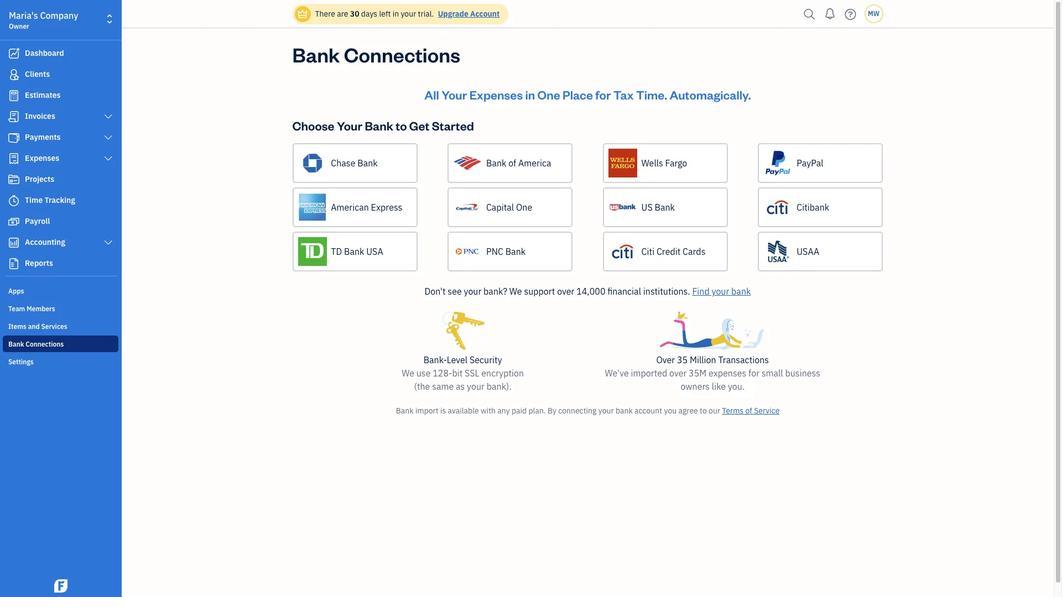 Task type: describe. For each thing, give the bounding box(es) containing it.
all
[[425, 87, 439, 102]]

0 vertical spatial to
[[396, 118, 407, 133]]

and
[[28, 323, 40, 331]]

time tracking link
[[3, 191, 118, 211]]

td
[[331, 246, 342, 257]]

owner
[[9, 22, 29, 30]]

with
[[481, 406, 496, 416]]

place
[[563, 87, 593, 102]]

bank?
[[484, 286, 508, 297]]

imported
[[631, 368, 668, 379]]

project image
[[7, 174, 20, 185]]

over for 14,000
[[557, 286, 575, 297]]

go to help image
[[842, 6, 860, 22]]

chevron large down image for accounting
[[103, 239, 113, 247]]

trial.
[[418, 9, 434, 19]]

0 vertical spatial we
[[510, 286, 522, 297]]

we've
[[605, 368, 629, 379]]

over for 35m
[[670, 368, 687, 379]]

bank left get
[[365, 118, 393, 133]]

search image
[[801, 6, 819, 22]]

0 horizontal spatial in
[[393, 9, 399, 19]]

connections inside main element
[[26, 340, 64, 349]]

team
[[8, 305, 25, 313]]

terms of service link
[[722, 406, 780, 416]]

expense image
[[7, 153, 20, 164]]

1 vertical spatial of
[[746, 406, 753, 416]]

as
[[456, 381, 465, 392]]

us bank
[[642, 202, 675, 213]]

your right see
[[464, 286, 482, 297]]

level
[[447, 355, 468, 366]]

like
[[712, 381, 726, 392]]

(the
[[414, 381, 430, 392]]

paid
[[512, 406, 527, 416]]

1 vertical spatial to
[[700, 406, 707, 416]]

time tracking
[[25, 195, 75, 205]]

0 horizontal spatial for
[[596, 87, 611, 102]]

there
[[315, 9, 335, 19]]

bank down there
[[292, 42, 340, 68]]

mw
[[868, 9, 880, 18]]

find your bank link
[[693, 286, 751, 297]]

payments link
[[3, 128, 118, 148]]

usa
[[366, 246, 383, 257]]

us
[[642, 202, 653, 213]]

payments
[[25, 132, 61, 142]]

apps link
[[3, 283, 118, 299]]

bank left 'import'
[[396, 406, 414, 416]]

available
[[448, 406, 479, 416]]

chase
[[331, 158, 356, 169]]

1 horizontal spatial in
[[525, 87, 535, 102]]

1 vertical spatial bank
[[616, 406, 633, 416]]

we inside the bank-level security we use 128-bit ssl encryption (the same as your bank).
[[402, 368, 415, 379]]

0 vertical spatial one
[[538, 87, 560, 102]]

bank).
[[487, 381, 512, 392]]

same
[[432, 381, 454, 392]]

invoice image
[[7, 111, 20, 122]]

bank inside main element
[[8, 340, 24, 349]]

bank right pnc
[[506, 246, 526, 257]]

expenses
[[709, 368, 747, 379]]

bank right the us
[[655, 202, 675, 213]]

our
[[709, 406, 721, 416]]

bank right the td
[[344, 246, 364, 257]]

encryption
[[482, 368, 524, 379]]

your left trial.
[[401, 9, 416, 19]]

express
[[371, 202, 403, 213]]

time.
[[636, 87, 667, 102]]

credit
[[657, 246, 681, 257]]

report image
[[7, 258, 20, 270]]

citi
[[642, 246, 655, 257]]

upgrade
[[438, 9, 469, 19]]

capital
[[486, 202, 514, 213]]

bank connections inside main element
[[8, 340, 64, 349]]

1 horizontal spatial bank
[[732, 286, 751, 297]]

dashboard link
[[3, 44, 118, 64]]

left
[[379, 9, 391, 19]]

timer image
[[7, 195, 20, 206]]

team members
[[8, 305, 55, 313]]

reports
[[25, 258, 53, 268]]

maria's company owner
[[9, 10, 78, 30]]

america
[[519, 158, 551, 169]]

get
[[409, 118, 430, 133]]

dashboard image
[[7, 48, 20, 59]]

bank import is available with any paid plan. by connecting your bank account you agree to our terms of service
[[396, 406, 780, 416]]

money image
[[7, 216, 20, 227]]

security
[[470, 355, 502, 366]]

chevron large down image for expenses
[[103, 154, 113, 163]]

owners
[[681, 381, 710, 392]]

apps
[[8, 287, 24, 296]]

any
[[498, 406, 510, 416]]

upgrade account link
[[436, 9, 500, 19]]

projects
[[25, 174, 54, 184]]

items
[[8, 323, 26, 331]]

days
[[361, 9, 378, 19]]

35m
[[689, 368, 707, 379]]

bank left america
[[486, 158, 507, 169]]

over 35 million transactions we've imported over 35m expenses for small business owners like you.
[[605, 355, 821, 392]]

0 horizontal spatial one
[[516, 202, 532, 213]]



Task type: vqa. For each thing, say whether or not it's contained in the screenshot.
Advanced
no



Task type: locate. For each thing, give the bounding box(es) containing it.
0 vertical spatial expenses
[[470, 87, 523, 102]]

4 chevron large down image from the top
[[103, 239, 113, 247]]

bank-
[[424, 355, 447, 366]]

your
[[442, 87, 467, 102], [337, 118, 363, 133]]

0 horizontal spatial over
[[557, 286, 575, 297]]

0 horizontal spatial your
[[337, 118, 363, 133]]

128-
[[433, 368, 452, 379]]

0 horizontal spatial to
[[396, 118, 407, 133]]

your right connecting
[[599, 406, 614, 416]]

import
[[416, 406, 439, 416]]

your right the 'choose'
[[337, 118, 363, 133]]

your down ssl
[[467, 381, 485, 392]]

of left america
[[509, 158, 516, 169]]

chase bank
[[331, 158, 378, 169]]

1 horizontal spatial over
[[670, 368, 687, 379]]

2 chevron large down image from the top
[[103, 133, 113, 142]]

small
[[762, 368, 783, 379]]

chevron large down image inside expenses link
[[103, 154, 113, 163]]

1 horizontal spatial your
[[442, 87, 467, 102]]

over left 14,000 at the top
[[557, 286, 575, 297]]

0 vertical spatial for
[[596, 87, 611, 102]]

freshbooks image
[[52, 580, 70, 593]]

expenses inside main element
[[25, 153, 59, 163]]

connections
[[344, 42, 460, 68], [26, 340, 64, 349]]

bank connections down days
[[292, 42, 460, 68]]

bit
[[452, 368, 463, 379]]

1 vertical spatial your
[[337, 118, 363, 133]]

crown image
[[297, 8, 309, 20]]

chart image
[[7, 237, 20, 248]]

bank connections down items and services
[[8, 340, 64, 349]]

client image
[[7, 69, 20, 80]]

0 horizontal spatial we
[[402, 368, 415, 379]]

time
[[25, 195, 43, 205]]

0 vertical spatial in
[[393, 9, 399, 19]]

clients link
[[3, 65, 118, 85]]

projects link
[[3, 170, 118, 190]]

1 vertical spatial in
[[525, 87, 535, 102]]

one
[[538, 87, 560, 102], [516, 202, 532, 213]]

main element
[[0, 0, 149, 598]]

services
[[41, 323, 67, 331]]

dashboard
[[25, 48, 64, 58]]

plan.
[[529, 406, 546, 416]]

for inside over 35 million transactions we've imported over 35m expenses for small business owners like you.
[[749, 368, 760, 379]]

for left tax
[[596, 87, 611, 102]]

1 horizontal spatial connections
[[344, 42, 460, 68]]

service
[[754, 406, 780, 416]]

bank left account
[[616, 406, 633, 416]]

bank connections link
[[3, 336, 118, 353]]

0 vertical spatial of
[[509, 158, 516, 169]]

capital one
[[486, 202, 532, 213]]

0 vertical spatial bank
[[732, 286, 751, 297]]

account
[[635, 406, 663, 416]]

0 horizontal spatial bank connections
[[8, 340, 64, 349]]

1 vertical spatial for
[[749, 368, 760, 379]]

american express
[[331, 202, 403, 213]]

business
[[786, 368, 821, 379]]

payment image
[[7, 132, 20, 143]]

wells
[[642, 158, 663, 169]]

1 vertical spatial expenses
[[25, 153, 59, 163]]

chevron large down image inside invoices "link"
[[103, 112, 113, 121]]

1 horizontal spatial of
[[746, 406, 753, 416]]

expenses up started
[[470, 87, 523, 102]]

1 vertical spatial bank connections
[[8, 340, 64, 349]]

you
[[664, 406, 677, 416]]

automagically.
[[670, 87, 751, 102]]

3 chevron large down image from the top
[[103, 154, 113, 163]]

started
[[432, 118, 474, 133]]

estimate image
[[7, 90, 20, 101]]

in right left
[[393, 9, 399, 19]]

14,000
[[577, 286, 606, 297]]

1 chevron large down image from the top
[[103, 112, 113, 121]]

clients
[[25, 69, 50, 79]]

expenses down payments
[[25, 153, 59, 163]]

1 vertical spatial we
[[402, 368, 415, 379]]

in left place
[[525, 87, 535, 102]]

chevron large down image for payments
[[103, 133, 113, 142]]

over
[[657, 355, 675, 366]]

35
[[677, 355, 688, 366]]

chevron large down image inside 'payments' link
[[103, 133, 113, 142]]

company
[[40, 10, 78, 21]]

td bank usa
[[331, 246, 383, 257]]

1 horizontal spatial expenses
[[470, 87, 523, 102]]

financial
[[608, 286, 641, 297]]

tax
[[614, 87, 634, 102]]

chevron large down image for invoices
[[103, 112, 113, 121]]

bank
[[732, 286, 751, 297], [616, 406, 633, 416]]

reports link
[[3, 254, 118, 274]]

0 vertical spatial your
[[442, 87, 467, 102]]

bank right find
[[732, 286, 751, 297]]

accounting link
[[3, 233, 118, 253]]

american
[[331, 202, 369, 213]]

to left get
[[396, 118, 407, 133]]

payroll
[[25, 216, 50, 226]]

bank of america
[[486, 158, 551, 169]]

1 horizontal spatial to
[[700, 406, 707, 416]]

to left our
[[700, 406, 707, 416]]

1 vertical spatial over
[[670, 368, 687, 379]]

fargo
[[666, 158, 687, 169]]

your for choose
[[337, 118, 363, 133]]

bank right chase
[[358, 158, 378, 169]]

agree
[[679, 406, 698, 416]]

chevron large down image up 'payments' link
[[103, 112, 113, 121]]

your right find
[[712, 286, 730, 297]]

1 horizontal spatial for
[[749, 368, 760, 379]]

your for all
[[442, 87, 467, 102]]

0 horizontal spatial expenses
[[25, 153, 59, 163]]

paypal
[[797, 158, 824, 169]]

we left 'use'
[[402, 368, 415, 379]]

bank down items
[[8, 340, 24, 349]]

1 horizontal spatial bank connections
[[292, 42, 460, 68]]

maria's
[[9, 10, 38, 21]]

0 vertical spatial over
[[557, 286, 575, 297]]

1 vertical spatial connections
[[26, 340, 64, 349]]

1 vertical spatial one
[[516, 202, 532, 213]]

0 horizontal spatial of
[[509, 158, 516, 169]]

chevron large down image up expenses link
[[103, 133, 113, 142]]

over inside over 35 million transactions we've imported over 35m expenses for small business owners like you.
[[670, 368, 687, 379]]

choose
[[292, 118, 335, 133]]

your inside the bank-level security we use 128-bit ssl encryption (the same as your bank).
[[467, 381, 485, 392]]

settings
[[8, 358, 34, 366]]

to
[[396, 118, 407, 133], [700, 406, 707, 416]]

terms
[[722, 406, 744, 416]]

citi credit cards
[[642, 246, 706, 257]]

estimates link
[[3, 86, 118, 106]]

one left place
[[538, 87, 560, 102]]

one right capital
[[516, 202, 532, 213]]

30
[[350, 9, 359, 19]]

you.
[[728, 381, 745, 392]]

connections down items and services
[[26, 340, 64, 349]]

we right bank?
[[510, 286, 522, 297]]

0 horizontal spatial bank
[[616, 406, 633, 416]]

your right all
[[442, 87, 467, 102]]

there are 30 days left in your trial. upgrade account
[[315, 9, 500, 19]]

connections down there are 30 days left in your trial. upgrade account
[[344, 42, 460, 68]]

use
[[417, 368, 431, 379]]

is
[[441, 406, 446, 416]]

transactions
[[719, 355, 769, 366]]

account
[[470, 9, 500, 19]]

1 horizontal spatial one
[[538, 87, 560, 102]]

find
[[693, 286, 710, 297]]

choose your bank to get started
[[292, 118, 474, 133]]

chevron large down image down the payroll link
[[103, 239, 113, 247]]

for
[[596, 87, 611, 102], [749, 368, 760, 379]]

0 horizontal spatial connections
[[26, 340, 64, 349]]

1 horizontal spatial we
[[510, 286, 522, 297]]

0 vertical spatial connections
[[344, 42, 460, 68]]

bank-level security we use 128-bit ssl encryption (the same as your bank).
[[402, 355, 524, 392]]

invoices link
[[3, 107, 118, 127]]

notifications image
[[822, 3, 839, 25]]

payroll link
[[3, 212, 118, 232]]

chevron large down image
[[103, 112, 113, 121], [103, 133, 113, 142], [103, 154, 113, 163], [103, 239, 113, 247]]

over down 35
[[670, 368, 687, 379]]

don't see your bank? we support over 14,000 financial institutions. find your bank
[[425, 286, 751, 297]]

tracking
[[45, 195, 75, 205]]

items and services link
[[3, 318, 118, 335]]

invoices
[[25, 111, 55, 121]]

accounting
[[25, 237, 65, 247]]

pnc bank
[[486, 246, 526, 257]]

of right terms
[[746, 406, 753, 416]]

chevron large down image up projects link
[[103, 154, 113, 163]]

of
[[509, 158, 516, 169], [746, 406, 753, 416]]

support
[[524, 286, 555, 297]]

for down transactions
[[749, 368, 760, 379]]

see
[[448, 286, 462, 297]]

0 vertical spatial bank connections
[[292, 42, 460, 68]]

wells fargo
[[642, 158, 687, 169]]

team members link
[[3, 301, 118, 317]]

bank connections
[[292, 42, 460, 68], [8, 340, 64, 349]]

don't
[[425, 286, 446, 297]]

by
[[548, 406, 557, 416]]



